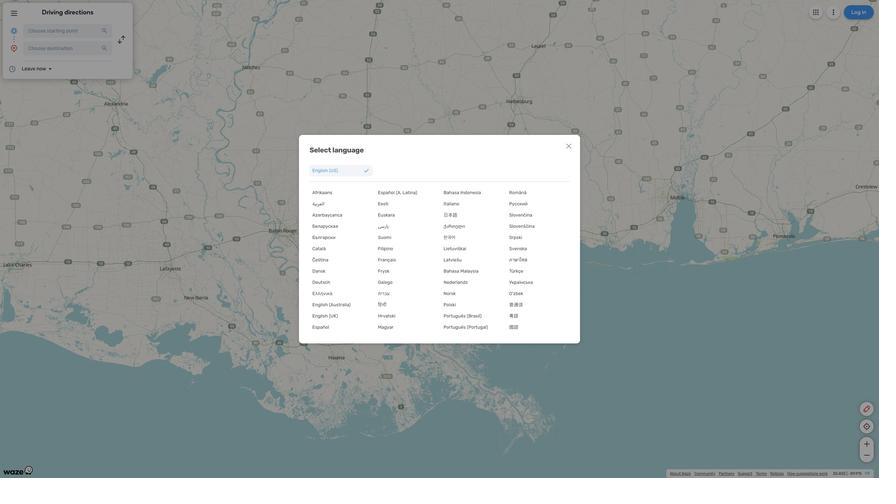 Task type: vqa. For each thing, say whether or not it's contained in the screenshot.
'WA,' to the middle
no



Task type: describe. For each thing, give the bounding box(es) containing it.
پارسی
[[378, 224, 389, 229]]

Choose destination text field
[[23, 41, 112, 55]]

how
[[787, 472, 795, 477]]

nederlands link
[[441, 277, 504, 288]]

zoom out image
[[863, 452, 871, 460]]

한국어 link
[[441, 232, 504, 243]]

italiano
[[444, 201, 459, 207]]

slovenčina link
[[506, 210, 570, 221]]

driving directions
[[42, 8, 94, 16]]

ελληνικά
[[312, 291, 332, 296]]

latviešu link
[[441, 255, 504, 266]]

bahasa indonesia
[[444, 190, 481, 195]]

magyar
[[378, 325, 394, 330]]

about
[[670, 472, 681, 477]]

english (australia)
[[312, 302, 351, 308]]

how suggestions work link
[[787, 472, 828, 477]]

עברית‎
[[378, 291, 390, 296]]

português (portugal) link
[[441, 322, 504, 333]]

português (brasil) link
[[441, 311, 504, 322]]

o'zbek link
[[506, 288, 570, 300]]

indonesia
[[460, 190, 481, 195]]

-
[[849, 472, 850, 477]]

select
[[310, 146, 331, 154]]

català
[[312, 246, 326, 251]]

waze
[[682, 472, 691, 477]]

हिन्दी link
[[375, 300, 438, 311]]

now
[[36, 66, 46, 72]]

română link
[[506, 187, 570, 198]]

پارسی link
[[375, 221, 438, 232]]

english (us) link
[[310, 165, 373, 176]]

română
[[509, 190, 527, 195]]

(uk)
[[329, 314, 338, 319]]

български
[[312, 235, 335, 240]]

svenska
[[509, 246, 527, 251]]

30.402 | -89.915
[[833, 472, 862, 477]]

checkmark image
[[363, 167, 370, 174]]

(australia)
[[329, 302, 351, 308]]

english (australia) link
[[310, 300, 373, 311]]

english (uk) link
[[310, 311, 373, 322]]

lietuviškai
[[444, 246, 466, 251]]

português for português (portugal)
[[444, 325, 466, 330]]

türkçe
[[509, 269, 523, 274]]

frysk
[[378, 269, 389, 274]]

ภาษาไทย
[[509, 257, 527, 263]]

azərbaycanca link
[[310, 210, 373, 221]]

english for english (australia)
[[312, 302, 328, 308]]

беларуская
[[312, 224, 338, 229]]

(portugal)
[[467, 325, 488, 330]]

afrikaans
[[312, 190, 332, 195]]

bahasa indonesia link
[[441, 187, 504, 198]]

español for español
[[312, 325, 329, 330]]

Choose starting point text field
[[23, 24, 112, 38]]

89.915
[[850, 472, 862, 477]]

deutsch
[[312, 280, 330, 285]]

o'zbek
[[509, 291, 523, 296]]

zoom in image
[[863, 440, 871, 449]]

euskara link
[[375, 210, 438, 221]]

dansk link
[[310, 266, 373, 277]]

العربية link
[[310, 198, 373, 210]]

directions
[[64, 8, 94, 16]]

čeština link
[[310, 255, 373, 266]]

eesti
[[378, 201, 389, 207]]

community
[[695, 472, 715, 477]]

support link
[[738, 472, 752, 477]]

notices link
[[770, 472, 784, 477]]

dansk
[[312, 269, 325, 274]]

ქართული link
[[441, 221, 504, 232]]

latina)
[[403, 190, 417, 195]]

norsk link
[[441, 288, 504, 300]]

galego
[[378, 280, 393, 285]]

srpski
[[509, 235, 522, 240]]

español for español (a. latina)
[[378, 190, 395, 195]]

about waze link
[[670, 472, 691, 477]]

norsk
[[444, 291, 456, 296]]

हिन्दी
[[378, 302, 386, 308]]

українська link
[[506, 277, 570, 288]]

slovenščina
[[509, 224, 535, 229]]



Task type: locate. For each thing, give the bounding box(es) containing it.
čeština
[[312, 257, 328, 263]]

português down português (brasil)
[[444, 325, 466, 330]]

(us)
[[329, 168, 338, 173]]

1 english from the top
[[312, 168, 328, 173]]

nederlands
[[444, 280, 468, 285]]

國語 link
[[506, 322, 570, 333]]

1 vertical spatial english
[[312, 302, 328, 308]]

bahasa for bahasa malaysia
[[444, 269, 459, 274]]

1 vertical spatial español
[[312, 325, 329, 330]]

magyar link
[[375, 322, 438, 333]]

english for english (uk)
[[312, 314, 328, 319]]

普通话
[[509, 302, 523, 308]]

1 vertical spatial bahasa
[[444, 269, 459, 274]]

pencil image
[[863, 405, 871, 414]]

0 vertical spatial português
[[444, 314, 466, 319]]

english inside english (us) link
[[312, 168, 328, 173]]

1 português from the top
[[444, 314, 466, 319]]

2 bahasa from the top
[[444, 269, 459, 274]]

language
[[332, 146, 364, 154]]

hrvatski
[[378, 314, 395, 319]]

português (portugal)
[[444, 325, 488, 330]]

select language
[[310, 146, 364, 154]]

leave now
[[22, 66, 46, 72]]

bahasa down latviešu
[[444, 269, 459, 274]]

terms link
[[756, 472, 767, 477]]

0 vertical spatial español
[[378, 190, 395, 195]]

latviešu
[[444, 257, 462, 263]]

galego link
[[375, 277, 438, 288]]

english left (us)
[[312, 168, 328, 173]]

|
[[847, 472, 848, 477]]

粵語 link
[[506, 311, 570, 322]]

eesti link
[[375, 198, 438, 210]]

한국어
[[444, 235, 455, 240]]

العربية
[[312, 201, 325, 207]]

2 english from the top
[[312, 302, 328, 308]]

2 vertical spatial english
[[312, 314, 328, 319]]

suggestions
[[796, 472, 818, 477]]

english
[[312, 168, 328, 173], [312, 302, 328, 308], [312, 314, 328, 319]]

0 vertical spatial english
[[312, 168, 328, 173]]

português down polski at the right of page
[[444, 314, 466, 319]]

bahasa for bahasa indonesia
[[444, 190, 459, 195]]

polski link
[[441, 300, 504, 311]]

español
[[378, 190, 395, 195], [312, 325, 329, 330]]

filipino link
[[375, 243, 438, 255]]

3 english from the top
[[312, 314, 328, 319]]

español up eesti
[[378, 190, 395, 195]]

community link
[[695, 472, 715, 477]]

0 vertical spatial bahasa
[[444, 190, 459, 195]]

日本語
[[444, 213, 457, 218]]

bahasa malaysia link
[[441, 266, 504, 277]]

italiano link
[[441, 198, 504, 210]]

suomi link
[[375, 232, 438, 243]]

1 horizontal spatial español
[[378, 190, 395, 195]]

2 português from the top
[[444, 325, 466, 330]]

leave
[[22, 66, 35, 72]]

terms
[[756, 472, 767, 477]]

frysk link
[[375, 266, 438, 277]]

malaysia
[[460, 269, 479, 274]]

work
[[819, 472, 828, 477]]

русский link
[[506, 198, 570, 210]]

slovenščina link
[[506, 221, 570, 232]]

1 vertical spatial português
[[444, 325, 466, 330]]

suomi
[[378, 235, 391, 240]]

x image
[[565, 142, 573, 150]]

driving
[[42, 8, 63, 16]]

english (us)
[[312, 168, 338, 173]]

current location image
[[10, 27, 18, 35]]

ελληνικά link
[[310, 288, 373, 300]]

notices
[[770, 472, 784, 477]]

català link
[[310, 243, 373, 255]]

location image
[[10, 44, 18, 53]]

français
[[378, 257, 396, 263]]

1 bahasa from the top
[[444, 190, 459, 195]]

filipino
[[378, 246, 393, 251]]

slovenčina
[[509, 213, 532, 218]]

svenska link
[[506, 243, 570, 255]]

български link
[[310, 232, 373, 243]]

(a.
[[396, 190, 402, 195]]

bahasa up the italiano
[[444, 190, 459, 195]]

english inside english (uk) link
[[312, 314, 328, 319]]

日本語 link
[[441, 210, 504, 221]]

euskara
[[378, 213, 395, 218]]

english down ελληνικά
[[312, 302, 328, 308]]

português for português (brasil)
[[444, 314, 466, 319]]

clock image
[[8, 65, 16, 73]]

deutsch link
[[310, 277, 373, 288]]

bahasa
[[444, 190, 459, 195], [444, 269, 459, 274]]

bahasa malaysia
[[444, 269, 479, 274]]

ภาษาไทย link
[[506, 255, 570, 266]]

english inside english (australia) "link"
[[312, 302, 328, 308]]

english left (uk)
[[312, 314, 328, 319]]

azərbaycanca
[[312, 213, 342, 218]]

русский
[[509, 201, 528, 207]]

español down english (uk)
[[312, 325, 329, 330]]

français link
[[375, 255, 438, 266]]

беларуская link
[[310, 221, 373, 232]]

english for english (us)
[[312, 168, 328, 173]]

afrikaans link
[[310, 187, 373, 198]]

español (a. latina)
[[378, 190, 417, 195]]

support
[[738, 472, 752, 477]]

español link
[[310, 322, 373, 333]]

link image
[[865, 471, 870, 477]]

0 horizontal spatial español
[[312, 325, 329, 330]]

português (brasil)
[[444, 314, 482, 319]]



